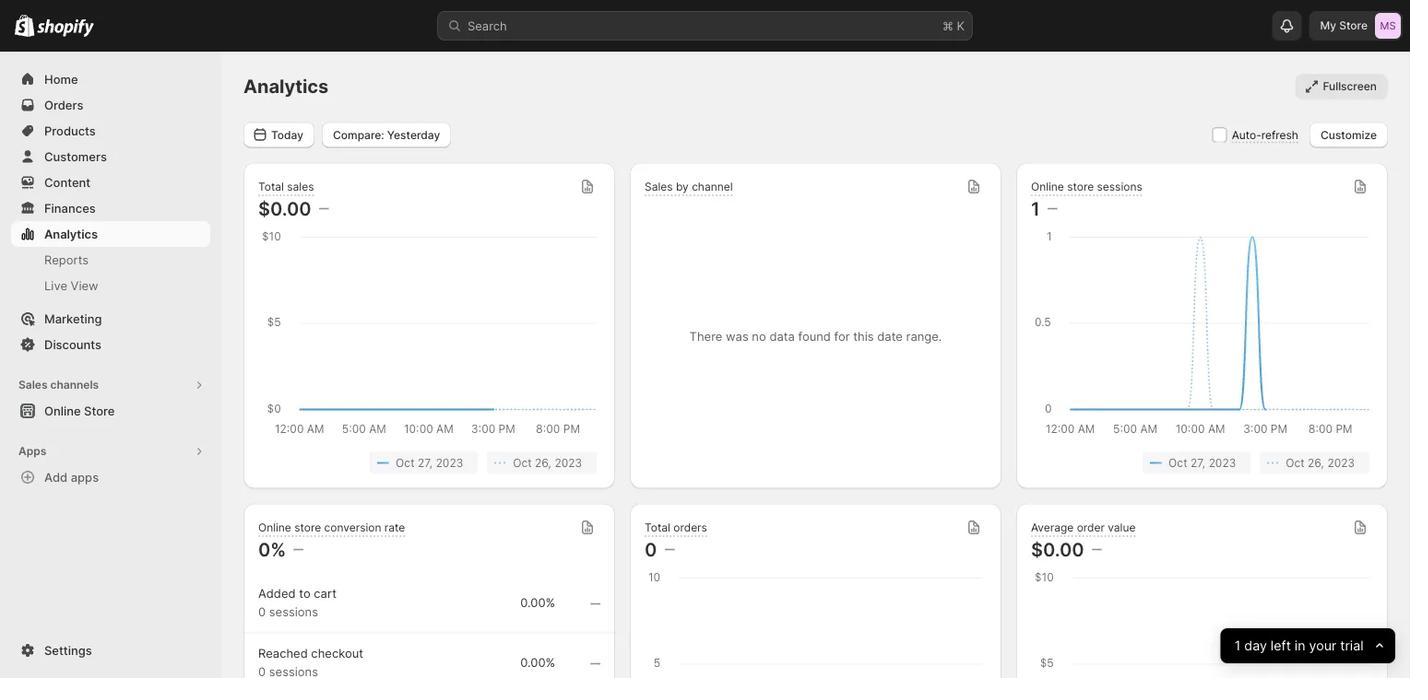Task type: locate. For each thing, give the bounding box(es) containing it.
0%
[[258, 539, 286, 561]]

2 oct 27, 2023 from the left
[[1169, 457, 1236, 470]]

oct
[[396, 457, 415, 470], [513, 457, 532, 470], [1169, 457, 1188, 470], [1286, 457, 1305, 470]]

1 horizontal spatial analytics
[[244, 75, 329, 98]]

1 vertical spatial store
[[295, 521, 321, 535]]

customize
[[1321, 128, 1377, 141]]

store
[[1068, 180, 1094, 194], [295, 521, 321, 535]]

no change image
[[319, 202, 329, 216], [294, 543, 304, 558], [665, 543, 675, 558], [1092, 543, 1102, 558], [590, 597, 601, 612], [590, 657, 601, 672]]

marketing link
[[11, 306, 210, 332]]

$0.00
[[258, 197, 312, 220], [1031, 539, 1085, 561]]

1 inside dropdown button
[[1235, 639, 1241, 655]]

in
[[1295, 639, 1306, 655]]

oct 27, 2023 button
[[370, 453, 478, 475], [1143, 453, 1251, 475]]

1 0.00% from the top
[[521, 596, 555, 611]]

my store
[[1321, 19, 1368, 32]]

online up "0%"
[[258, 521, 291, 535]]

1 left no change image
[[1031, 197, 1040, 220]]

1 left day
[[1235, 639, 1241, 655]]

0 down added in the left of the page
[[258, 606, 266, 620]]

add apps button
[[11, 465, 210, 491]]

$0.00 down the average
[[1031, 539, 1085, 561]]

no change image for sales
[[319, 202, 329, 216]]

oct 27, 2023 for 1
[[1169, 457, 1236, 470]]

total left the sales
[[258, 180, 284, 194]]

0 horizontal spatial oct 26, 2023 button
[[487, 453, 597, 475]]

online down sales channels
[[44, 404, 81, 418]]

2 oct 26, 2023 button from the left
[[1260, 453, 1370, 475]]

0 horizontal spatial oct 27, 2023
[[396, 457, 463, 470]]

fullscreen
[[1323, 80, 1377, 93]]

2 oct 26, 2023 from the left
[[1286, 457, 1355, 470]]

online store button
[[0, 399, 221, 424]]

1 day left in your trial button
[[1221, 629, 1396, 664]]

1 horizontal spatial oct 27, 2023 button
[[1143, 453, 1251, 475]]

1 oct 27, 2023 from the left
[[396, 457, 463, 470]]

2 oct 27, 2023 button from the left
[[1143, 453, 1251, 475]]

0
[[645, 539, 657, 561], [258, 606, 266, 620]]

1 vertical spatial 1
[[1235, 639, 1241, 655]]

sessions
[[1097, 180, 1143, 194], [269, 606, 318, 620]]

1 horizontal spatial 0
[[645, 539, 657, 561]]

1 horizontal spatial 26,
[[1308, 457, 1325, 470]]

1 for 1
[[1031, 197, 1040, 220]]

search
[[468, 18, 507, 33]]

0 vertical spatial store
[[1068, 180, 1094, 194]]

1 27, from the left
[[418, 457, 433, 470]]

1 horizontal spatial oct 27, 2023
[[1169, 457, 1236, 470]]

by
[[676, 180, 689, 194]]

list
[[262, 453, 597, 475], [1035, 453, 1370, 475]]

sales by channel button
[[645, 180, 733, 196]]

1 horizontal spatial store
[[1068, 180, 1094, 194]]

add apps
[[44, 470, 99, 485]]

⌘
[[943, 18, 954, 33]]

0 vertical spatial store
[[1340, 19, 1368, 32]]

1 vertical spatial $0.00
[[1031, 539, 1085, 561]]

content link
[[11, 170, 210, 196]]

total orders
[[645, 521, 707, 535]]

orders
[[44, 98, 83, 112]]

1 vertical spatial 0
[[258, 606, 266, 620]]

0 vertical spatial $0.00
[[258, 197, 312, 220]]

online inside dropdown button
[[1031, 180, 1064, 194]]

1 horizontal spatial online
[[258, 521, 291, 535]]

store inside dropdown button
[[295, 521, 321, 535]]

total for $0.00
[[258, 180, 284, 194]]

3 2023 from the left
[[1209, 457, 1236, 470]]

1 list from the left
[[262, 453, 597, 475]]

store inside dropdown button
[[1068, 180, 1094, 194]]

⌘ k
[[943, 18, 965, 33]]

1 2023 from the left
[[436, 457, 463, 470]]

27,
[[418, 457, 433, 470], [1191, 457, 1206, 470]]

0 horizontal spatial list
[[262, 453, 597, 475]]

sales by channel
[[645, 180, 733, 194]]

analytics down finances
[[44, 227, 98, 241]]

2 horizontal spatial online
[[1031, 180, 1064, 194]]

$0.00 down total sales dropdown button on the left of page
[[258, 197, 312, 220]]

marketing
[[44, 312, 102, 326]]

view
[[71, 279, 98, 293]]

found
[[798, 330, 831, 344]]

list for 1
[[1035, 453, 1370, 475]]

1 vertical spatial online
[[44, 404, 81, 418]]

home
[[44, 72, 78, 86]]

total for 0
[[645, 521, 671, 535]]

your
[[1310, 639, 1337, 655]]

channel
[[692, 180, 733, 194]]

reached
[[258, 647, 308, 661]]

online up no change image
[[1031, 180, 1064, 194]]

2 27, from the left
[[1191, 457, 1206, 470]]

0 vertical spatial online
[[1031, 180, 1064, 194]]

customers
[[44, 149, 107, 164]]

discounts
[[44, 338, 101, 352]]

26, for $0.00
[[535, 457, 552, 470]]

1 oct 26, 2023 from the left
[[513, 457, 582, 470]]

oct 27, 2023
[[396, 457, 463, 470], [1169, 457, 1236, 470]]

online for 1
[[1031, 180, 1064, 194]]

conversion
[[324, 521, 381, 535]]

1 vertical spatial store
[[84, 404, 115, 418]]

store
[[1340, 19, 1368, 32], [84, 404, 115, 418]]

2023
[[436, 457, 463, 470], [555, 457, 582, 470], [1209, 457, 1236, 470], [1328, 457, 1355, 470]]

oct 27, 2023 button for $0.00
[[370, 453, 478, 475]]

compare:
[[333, 128, 384, 141]]

0 horizontal spatial $0.00
[[258, 197, 312, 220]]

0 horizontal spatial sessions
[[269, 606, 318, 620]]

0 horizontal spatial 26,
[[535, 457, 552, 470]]

0 horizontal spatial 1
[[1031, 197, 1040, 220]]

1 oct from the left
[[396, 457, 415, 470]]

0 vertical spatial analytics
[[244, 75, 329, 98]]

1 horizontal spatial total
[[645, 521, 671, 535]]

0 horizontal spatial sales
[[18, 379, 48, 392]]

0 horizontal spatial store
[[84, 404, 115, 418]]

store for my store
[[1340, 19, 1368, 32]]

1 horizontal spatial $0.00
[[1031, 539, 1085, 561]]

26, for 1
[[1308, 457, 1325, 470]]

1
[[1031, 197, 1040, 220], [1235, 639, 1241, 655]]

1 horizontal spatial oct 26, 2023
[[1286, 457, 1355, 470]]

0 down total orders dropdown button
[[645, 539, 657, 561]]

finances link
[[11, 196, 210, 221]]

total
[[258, 180, 284, 194], [645, 521, 671, 535]]

analytics
[[244, 75, 329, 98], [44, 227, 98, 241]]

day
[[1245, 639, 1268, 655]]

1 horizontal spatial sales
[[645, 180, 673, 194]]

oct 26, 2023
[[513, 457, 582, 470], [1286, 457, 1355, 470]]

1 vertical spatial analytics
[[44, 227, 98, 241]]

0 horizontal spatial total
[[258, 180, 284, 194]]

1 vertical spatial sessions
[[269, 606, 318, 620]]

1 oct 27, 2023 button from the left
[[370, 453, 478, 475]]

1 horizontal spatial store
[[1340, 19, 1368, 32]]

1 vertical spatial sales
[[18, 379, 48, 392]]

online store
[[44, 404, 115, 418]]

total left the orders on the bottom
[[645, 521, 671, 535]]

analytics up 'today'
[[244, 75, 329, 98]]

1 horizontal spatial 1
[[1235, 639, 1241, 655]]

1 26, from the left
[[535, 457, 552, 470]]

0 horizontal spatial 0
[[258, 606, 266, 620]]

26,
[[535, 457, 552, 470], [1308, 457, 1325, 470]]

sales left by at top
[[645, 180, 673, 194]]

0 vertical spatial 1
[[1031, 197, 1040, 220]]

4 2023 from the left
[[1328, 457, 1355, 470]]

home link
[[11, 66, 210, 92]]

0 vertical spatial 0.00%
[[521, 596, 555, 611]]

1 vertical spatial total
[[645, 521, 671, 535]]

1 horizontal spatial list
[[1035, 453, 1370, 475]]

compare: yesterday button
[[322, 122, 451, 148]]

1 horizontal spatial sessions
[[1097, 180, 1143, 194]]

average order value button
[[1031, 521, 1136, 538]]

oct 26, 2023 button for $0.00
[[487, 453, 597, 475]]

online store sessions
[[1031, 180, 1143, 194]]

oct 27, 2023 button for 1
[[1143, 453, 1251, 475]]

store inside button
[[84, 404, 115, 418]]

1 day left in your trial
[[1235, 639, 1364, 655]]

channels
[[50, 379, 99, 392]]

total sales button
[[258, 180, 314, 196]]

auto-
[[1232, 128, 1262, 142]]

store right my
[[1340, 19, 1368, 32]]

store down sales channels button
[[84, 404, 115, 418]]

data
[[770, 330, 795, 344]]

2 2023 from the left
[[555, 457, 582, 470]]

2 26, from the left
[[1308, 457, 1325, 470]]

0 vertical spatial total
[[258, 180, 284, 194]]

total orders button
[[645, 521, 707, 538]]

today
[[271, 128, 303, 141]]

2 list from the left
[[1035, 453, 1370, 475]]

discounts link
[[11, 332, 210, 358]]

sales inside dropdown button
[[645, 180, 673, 194]]

reached checkout
[[258, 647, 363, 661]]

27, for $0.00
[[418, 457, 433, 470]]

live
[[44, 279, 67, 293]]

sales left channels
[[18, 379, 48, 392]]

0 horizontal spatial oct 27, 2023 button
[[370, 453, 478, 475]]

1 horizontal spatial 27,
[[1191, 457, 1206, 470]]

left
[[1271, 639, 1292, 655]]

my
[[1321, 19, 1337, 32]]

rate
[[385, 521, 405, 535]]

2 vertical spatial online
[[258, 521, 291, 535]]

sales inside button
[[18, 379, 48, 392]]

shopify image
[[15, 14, 34, 37], [37, 19, 94, 37]]

1 horizontal spatial oct 26, 2023 button
[[1260, 453, 1370, 475]]

2 0.00% from the top
[[521, 656, 555, 671]]

my store image
[[1375, 13, 1401, 39]]

settings link
[[11, 638, 210, 664]]

online inside dropdown button
[[258, 521, 291, 535]]

oct 27, 2023 for $0.00
[[396, 457, 463, 470]]

1 vertical spatial 0.00%
[[521, 656, 555, 671]]

0 horizontal spatial online
[[44, 404, 81, 418]]

0 horizontal spatial 27,
[[418, 457, 433, 470]]

oct 26, 2023 button
[[487, 453, 597, 475], [1260, 453, 1370, 475]]

0 vertical spatial sales
[[645, 180, 673, 194]]

0 vertical spatial sessions
[[1097, 180, 1143, 194]]

0 horizontal spatial oct 26, 2023
[[513, 457, 582, 470]]

0 horizontal spatial store
[[295, 521, 321, 535]]

1 oct 26, 2023 button from the left
[[487, 453, 597, 475]]



Task type: vqa. For each thing, say whether or not it's contained in the screenshot.
dialog
no



Task type: describe. For each thing, give the bounding box(es) containing it.
products link
[[11, 118, 210, 144]]

apps button
[[11, 439, 210, 465]]

average
[[1031, 521, 1074, 535]]

0.00% for reached checkout
[[521, 656, 555, 671]]

orders link
[[11, 92, 210, 118]]

sales for sales channels
[[18, 379, 48, 392]]

fullscreen button
[[1296, 74, 1388, 100]]

1 horizontal spatial shopify image
[[37, 19, 94, 37]]

online store link
[[11, 399, 210, 424]]

to
[[299, 587, 311, 601]]

range.
[[906, 330, 942, 344]]

this
[[854, 330, 874, 344]]

sales channels button
[[11, 373, 210, 399]]

0 vertical spatial 0
[[645, 539, 657, 561]]

live view
[[44, 279, 98, 293]]

store for 1
[[1068, 180, 1094, 194]]

no
[[752, 330, 766, 344]]

auto-refresh
[[1232, 128, 1299, 142]]

online inside button
[[44, 404, 81, 418]]

sessions inside added to cart 0 sessions
[[269, 606, 318, 620]]

reports link
[[11, 247, 210, 273]]

oct 26, 2023 button for 1
[[1260, 453, 1370, 475]]

no change image
[[1048, 202, 1058, 216]]

online for 0%
[[258, 521, 291, 535]]

trial
[[1341, 639, 1364, 655]]

store for online store
[[84, 404, 115, 418]]

online store conversion rate
[[258, 521, 405, 535]]

sessions inside dropdown button
[[1097, 180, 1143, 194]]

no change image for orders
[[665, 543, 675, 558]]

$0.00 for average
[[1031, 539, 1085, 561]]

no change image for order
[[1092, 543, 1102, 558]]

cart
[[314, 587, 337, 601]]

0 horizontal spatial shopify image
[[15, 14, 34, 37]]

compare: yesterday
[[333, 128, 440, 141]]

yesterday
[[387, 128, 440, 141]]

27, for 1
[[1191, 457, 1206, 470]]

refresh
[[1262, 128, 1299, 142]]

content
[[44, 175, 91, 190]]

oct 26, 2023 for $0.00
[[513, 457, 582, 470]]

sales channels
[[18, 379, 99, 392]]

sales for sales by channel
[[645, 180, 673, 194]]

4 oct from the left
[[1286, 457, 1305, 470]]

online store conversion rate button
[[258, 521, 405, 538]]

added to cart 0 sessions
[[258, 587, 337, 620]]

store for 0%
[[295, 521, 321, 535]]

there was no data found for this date range.
[[690, 330, 942, 344]]

oct 26, 2023 for 1
[[1286, 457, 1355, 470]]

0 inside added to cart 0 sessions
[[258, 606, 266, 620]]

live view link
[[11, 273, 210, 299]]

finances
[[44, 201, 96, 215]]

average order value
[[1031, 521, 1136, 535]]

added
[[258, 587, 296, 601]]

apps
[[18, 445, 46, 458]]

was
[[726, 330, 749, 344]]

reports
[[44, 253, 89, 267]]

add
[[44, 470, 68, 485]]

online store sessions button
[[1031, 180, 1143, 196]]

products
[[44, 124, 96, 138]]

settings
[[44, 644, 92, 658]]

order
[[1077, 521, 1105, 535]]

value
[[1108, 521, 1136, 535]]

0 horizontal spatial analytics
[[44, 227, 98, 241]]

0.00% for added to cart
[[521, 596, 555, 611]]

orders
[[674, 521, 707, 535]]

analytics link
[[11, 221, 210, 247]]

apps
[[71, 470, 99, 485]]

there
[[690, 330, 723, 344]]

today button
[[244, 122, 315, 148]]

3 oct from the left
[[1169, 457, 1188, 470]]

customize button
[[1310, 122, 1388, 148]]

list for $0.00
[[262, 453, 597, 475]]

1 for 1 day left in your trial
[[1235, 639, 1241, 655]]

no change image for store
[[294, 543, 304, 558]]

for
[[834, 330, 850, 344]]

total sales
[[258, 180, 314, 194]]

customers link
[[11, 144, 210, 170]]

k
[[957, 18, 965, 33]]

checkout
[[311, 647, 363, 661]]

2 oct from the left
[[513, 457, 532, 470]]

sales
[[287, 180, 314, 194]]

date
[[878, 330, 903, 344]]

$0.00 for total
[[258, 197, 312, 220]]



